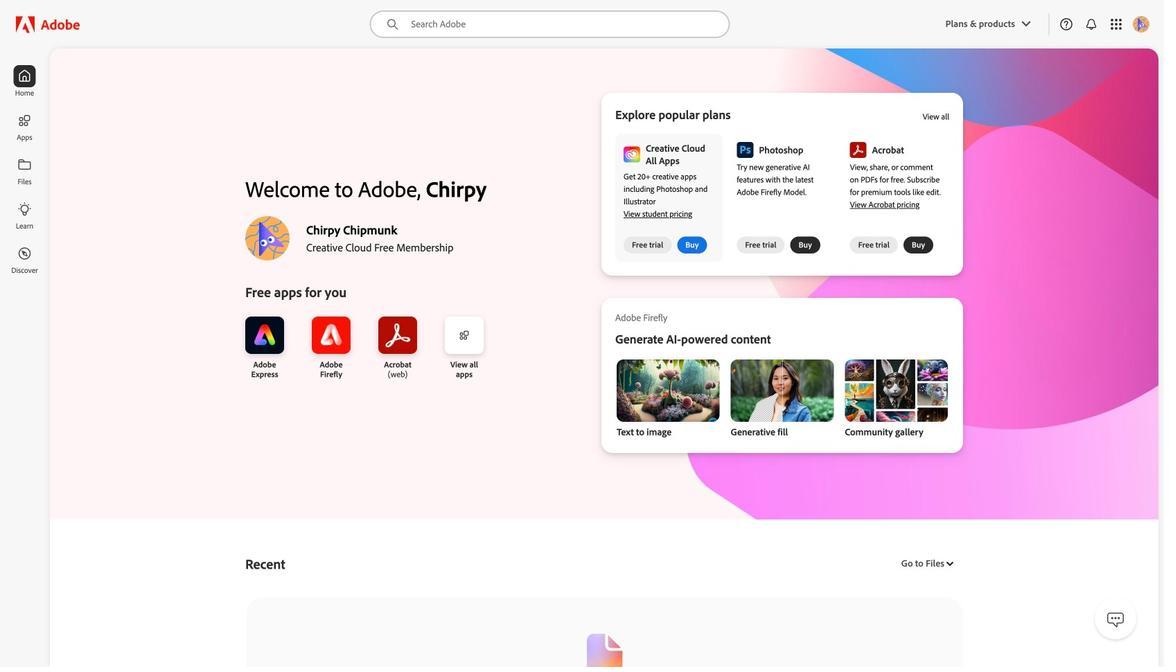 Task type: locate. For each thing, give the bounding box(es) containing it.
0 vertical spatial acrobat image
[[850, 142, 867, 158]]

text to image image
[[617, 360, 720, 422]]

1 vertical spatial acrobat image
[[378, 317, 417, 354]]

view more image
[[459, 330, 470, 341]]

acrobat image
[[850, 142, 867, 158], [378, 317, 417, 354]]

go to files image
[[945, 561, 954, 566]]

Search Adobe search field
[[370, 10, 730, 38]]

generative fill image
[[731, 360, 834, 422]]

photoshop image
[[737, 142, 754, 158]]



Task type: vqa. For each thing, say whether or not it's contained in the screenshot.
Search Adobe search box on the top of the page
yes



Task type: describe. For each thing, give the bounding box(es) containing it.
adobe express image
[[245, 317, 284, 354]]

0 horizontal spatial acrobat image
[[378, 317, 417, 354]]

adobe firefly image
[[312, 317, 351, 354]]

apps to try element
[[602, 93, 963, 276]]

community gallery image
[[845, 360, 948, 422]]

creative cloud all apps image
[[624, 147, 640, 163]]

1 horizontal spatial acrobat image
[[850, 142, 867, 158]]



